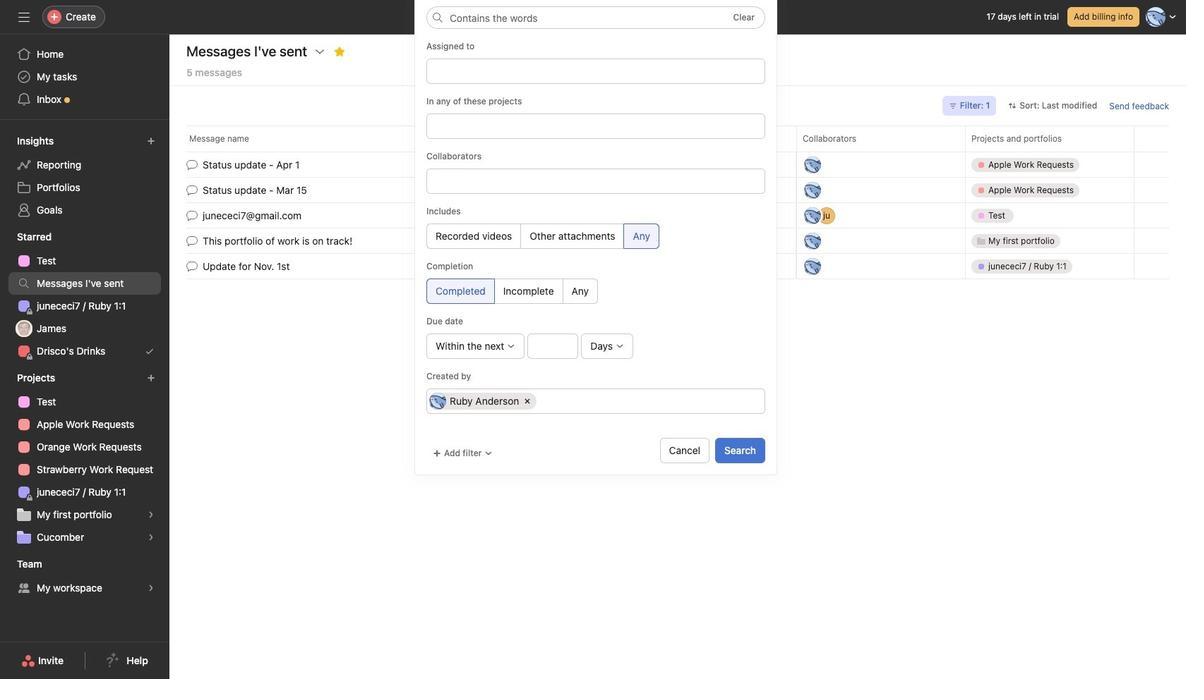 Task type: locate. For each thing, give the bounding box(es) containing it.
see details, cucomber image
[[147, 534, 155, 542]]

tree grid
[[169, 151, 1186, 281]]

conversation name for junececi7@gmail.com cell
[[169, 203, 796, 229]]

None radio
[[521, 224, 624, 249], [426, 279, 495, 304], [562, 279, 598, 304], [521, 224, 624, 249], [426, 279, 495, 304], [562, 279, 598, 304]]

row
[[427, 114, 765, 138], [169, 126, 1186, 152], [169, 151, 1186, 179], [186, 151, 1169, 152], [169, 176, 1186, 204], [169, 202, 1186, 230], [169, 227, 1186, 255], [169, 252, 1186, 281], [427, 390, 765, 414]]

conversation name for status update - apr 1 cell
[[169, 152, 796, 178]]

actions image
[[314, 46, 326, 57]]

None text field
[[542, 393, 758, 410]]

1 option group from the top
[[426, 224, 765, 249]]

teams element
[[0, 552, 169, 603]]

cell
[[429, 63, 760, 80], [965, 152, 1135, 178], [965, 177, 1135, 203], [965, 203, 1135, 229], [965, 253, 1135, 280], [429, 393, 537, 410]]

0 vertical spatial option group
[[426, 224, 765, 249]]

None number field
[[528, 334, 578, 359]]

global element
[[0, 35, 169, 119]]

column header
[[186, 126, 801, 152], [796, 126, 969, 152], [965, 126, 1138, 152]]

None radio
[[426, 224, 521, 249], [494, 279, 563, 304], [426, 224, 521, 249], [494, 279, 563, 304]]

None text field
[[432, 173, 758, 190]]

3 column header from the left
[[965, 126, 1138, 152]]

starred element
[[0, 225, 169, 366]]

1 vertical spatial option group
[[426, 279, 765, 304]]

cell for conversation name for status update - mar 15 cell
[[965, 177, 1135, 203]]

remove from starred image
[[334, 46, 345, 57]]

list box
[[426, 6, 765, 28]]

new project or portfolio image
[[147, 374, 155, 383]]

option group
[[426, 224, 765, 249], [426, 279, 765, 304]]



Task type: describe. For each thing, give the bounding box(es) containing it.
hide sidebar image
[[18, 11, 30, 23]]

projects element
[[0, 366, 169, 552]]

see details, my first portfolio image
[[147, 511, 155, 520]]

2 column header from the left
[[796, 126, 969, 152]]

cell for conversation name for status update - apr 1 cell
[[965, 152, 1135, 178]]

see details, my workspace image
[[147, 585, 155, 593]]

insights element
[[0, 128, 169, 225]]

Contains the words text field
[[426, 6, 765, 29]]

1 column header from the left
[[186, 126, 801, 152]]

conversation name for status update - mar 15 cell
[[169, 177, 796, 203]]

conversation name for this portfolio of work is on track! cell
[[169, 228, 796, 254]]

conversation name for update for nov. 1st cell
[[169, 253, 796, 280]]

cell for conversation name for update for nov. 1st cell on the top of page
[[965, 253, 1135, 280]]

cell for conversation name for junececi7@gmail.com cell
[[965, 203, 1135, 229]]

2 option group from the top
[[426, 279, 765, 304]]

new insights image
[[147, 137, 155, 145]]



Task type: vqa. For each thing, say whether or not it's contained in the screenshot.
"cell" for conversation name for Status update - Apr 1 cell
yes



